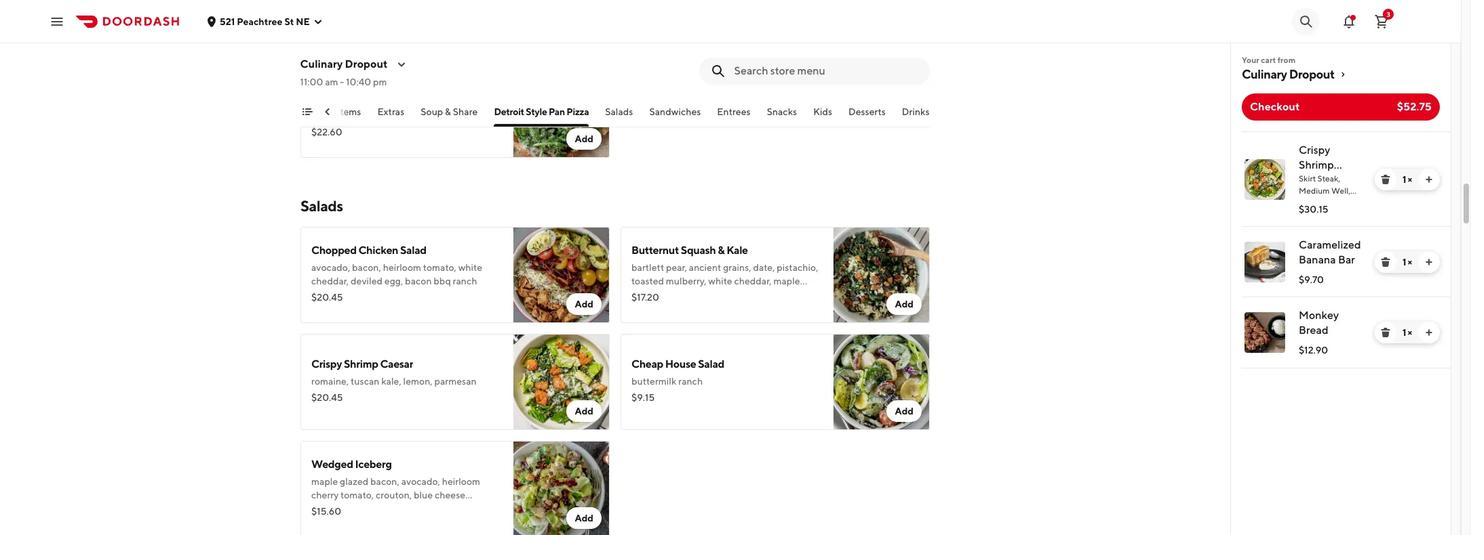 Task type: vqa. For each thing, say whether or not it's contained in the screenshot.


Task type: describe. For each thing, give the bounding box(es) containing it.
soup & share
[[421, 106, 478, 117]]

add button for butternut squash & kale
[[887, 294, 922, 315]]

show menu categories image
[[302, 106, 313, 117]]

-
[[340, 77, 344, 87]]

notification bell image
[[1341, 13, 1357, 30]]

sandwiches
[[650, 106, 701, 117]]

lemon,
[[403, 376, 433, 387]]

sandwiches button
[[650, 105, 701, 127]]

$20.45 inside crispy shrimp caesar romaine, tuscan kale, lemon, parmesan $20.45
[[311, 393, 343, 404]]

wedged
[[311, 458, 353, 471]]

peachtree
[[237, 16, 283, 27]]

popular items button
[[302, 105, 361, 127]]

3
[[1386, 10, 1390, 18]]

pm
[[373, 77, 387, 87]]

bread
[[1299, 324, 1328, 337]]

kale
[[726, 244, 748, 257]]

caramelized
[[1299, 239, 1361, 252]]

bbq
[[434, 276, 451, 287]]

0 horizontal spatial dropout
[[345, 58, 388, 71]]

maple inside butternut squash & kale bartlett pear, ancient grains, date, pistachio, toasted mulberry, white cheddar, maple tahini vinaigrette
[[773, 276, 800, 287]]

$20.45 inside chopped chicken salad avocado, bacon, heirloom tomato, white cheddar, deviled egg, bacon bbq ranch $20.45
[[311, 292, 343, 303]]

snacks
[[767, 106, 797, 117]]

salad for cheap house salad
[[698, 358, 724, 371]]

detroit style pan pizza
[[494, 106, 589, 117]]

no
[[1299, 198, 1310, 208]]

popular
[[302, 106, 336, 117]]

extras button
[[378, 105, 405, 127]]

date,
[[753, 262, 775, 273]]

checkout
[[1250, 100, 1300, 113]]

house
[[665, 358, 696, 371]]

3 button
[[1368, 8, 1395, 35]]

& inside butternut squash & kale bartlett pear, ancient grains, date, pistachio, toasted mulberry, white cheddar, maple tahini vinaigrette
[[718, 244, 725, 257]]

bar
[[1338, 254, 1355, 267]]

truffle
[[340, 79, 371, 92]]

add for wedged iceberg
[[575, 513, 593, 524]]

glazed
[[340, 477, 368, 488]]

entrees button
[[717, 105, 751, 127]]

× for bar
[[1408, 257, 1412, 268]]

521 peachtree st ne
[[220, 16, 310, 27]]

your
[[1242, 55, 1259, 65]]

crispy shrimp caesar romaine, tuscan kale, lemon, parmesan $20.45
[[311, 358, 477, 404]]

crouton,
[[376, 490, 412, 501]]

$22.60
[[311, 127, 342, 138]]

kale,
[[381, 376, 401, 387]]

1 vertical spatial salads
[[300, 197, 343, 215]]

$30.15
[[1299, 204, 1328, 215]]

3 1 × from the top
[[1402, 328, 1412, 338]]

add button for crispy shrimp caesar
[[567, 401, 602, 423]]

snacks button
[[767, 105, 797, 127]]

well,
[[1331, 186, 1350, 196]]

black truffle mushroom pizza smoked onion alfredo, mozzarella cheese, arugula $22.60
[[311, 79, 489, 138]]

alfredo,
[[373, 97, 406, 108]]

deviled
[[351, 276, 383, 287]]

521
[[220, 16, 235, 27]]

shrimp for crispy shrimp caesar romaine, tuscan kale, lemon, parmesan $20.45
[[344, 358, 378, 371]]

cheddar, inside chopped chicken salad avocado, bacon, heirloom tomato, white cheddar, deviled egg, bacon bbq ranch $20.45
[[311, 276, 349, 287]]

extras
[[378, 106, 405, 117]]

drinks
[[902, 106, 930, 117]]

white inside butternut squash & kale bartlett pear, ancient grains, date, pistachio, toasted mulberry, white cheddar, maple tahini vinaigrette
[[708, 276, 732, 287]]

remove item from cart image
[[1380, 257, 1391, 268]]

add for crispy shrimp caesar
[[575, 406, 593, 417]]

cheap
[[631, 358, 663, 371]]

mozzarella
[[408, 97, 455, 108]]

caramelized banana bar
[[1299, 239, 1361, 267]]

add button for cheap house salad
[[887, 401, 922, 423]]

tuscan
[[351, 376, 379, 387]]

0 vertical spatial salads
[[605, 106, 633, 117]]

parmesan
[[434, 376, 477, 387]]

culinary dropout link
[[1242, 66, 1440, 83]]

iceberg
[[355, 458, 392, 471]]

tomato, inside wedged iceberg maple glazed bacon, avocado, heirloom cherry tomato, crouton, blue cheese dressing
[[341, 490, 374, 501]]

add one to cart image for crispy shrimp caesar
[[1424, 174, 1434, 185]]

1 for bar
[[1402, 257, 1406, 268]]

dressing
[[311, 504, 347, 515]]

avocado, inside chopped chicken salad avocado, bacon, heirloom tomato, white cheddar, deviled egg, bacon bbq ranch $20.45
[[311, 262, 350, 273]]

monkey bread image
[[1245, 313, 1285, 353]]

heirloom inside chopped chicken salad avocado, bacon, heirloom tomato, white cheddar, deviled egg, bacon bbq ranch $20.45
[[383, 262, 421, 273]]

ancient
[[689, 262, 721, 273]]

caesar for crispy shrimp caesar romaine, tuscan kale, lemon, parmesan $20.45
[[380, 358, 413, 371]]

cherry
[[311, 490, 339, 501]]

add button for wedged iceberg
[[567, 508, 602, 530]]

bacon, for chicken
[[352, 262, 381, 273]]

from
[[1278, 55, 1295, 65]]

black
[[311, 79, 338, 92]]

cheap house salad buttermilk ranch $9.15
[[631, 358, 724, 404]]

kids
[[814, 106, 833, 117]]

chopped chicken salad image
[[513, 227, 610, 324]]

dropout inside culinary dropout link
[[1289, 67, 1335, 81]]

detroit
[[494, 106, 525, 117]]

3 × from the top
[[1408, 328, 1412, 338]]

crispy shrimp caesar
[[1299, 144, 1334, 187]]

pistachio,
[[777, 262, 818, 273]]

blue
[[414, 490, 433, 501]]

add one to cart image for caramelized banana bar
[[1424, 257, 1434, 268]]

$17.20
[[631, 292, 659, 303]]

steak,
[[1317, 174, 1340, 184]]

monkey bread
[[1299, 309, 1339, 337]]

soup
[[421, 106, 443, 117]]

chopped
[[311, 244, 357, 257]]

heirloom inside wedged iceberg maple glazed bacon, avocado, heirloom cherry tomato, crouton, blue cheese dressing
[[442, 477, 480, 488]]

remove item from cart image for monkey bread
[[1380, 328, 1391, 338]]

bartlett
[[631, 262, 664, 273]]

desserts
[[849, 106, 886, 117]]



Task type: locate. For each thing, give the bounding box(es) containing it.
ne
[[296, 16, 310, 27]]

11:00
[[300, 77, 323, 87]]

1 horizontal spatial maple
[[773, 276, 800, 287]]

1 vertical spatial shrimp
[[1312, 198, 1338, 208]]

skirt steak, medium well, no shrimp $30.15
[[1299, 174, 1350, 215]]

list
[[1231, 132, 1451, 369]]

tahini
[[631, 290, 656, 300]]

chopped chicken salad avocado, bacon, heirloom tomato, white cheddar, deviled egg, bacon bbq ranch $20.45
[[311, 244, 482, 303]]

1 horizontal spatial &
[[718, 244, 725, 257]]

crispy up "skirt"
[[1299, 144, 1330, 157]]

2 vertical spatial ×
[[1408, 328, 1412, 338]]

0 horizontal spatial white
[[458, 262, 482, 273]]

1 horizontal spatial white
[[708, 276, 732, 287]]

heirloom up 'cheese'
[[442, 477, 480, 488]]

0 vertical spatial tomato,
[[423, 262, 456, 273]]

1 vertical spatial heirloom
[[442, 477, 480, 488]]

add
[[575, 134, 593, 144], [575, 299, 593, 310], [895, 299, 914, 310], [575, 406, 593, 417], [895, 406, 914, 417], [575, 513, 593, 524]]

0 vertical spatial shrimp
[[1299, 159, 1334, 172]]

pizza for pan
[[567, 106, 589, 117]]

0 vertical spatial remove item from cart image
[[1380, 174, 1391, 185]]

onion
[[347, 97, 372, 108]]

1
[[1402, 174, 1406, 185], [1402, 257, 1406, 268], [1402, 328, 1406, 338]]

ranch inside cheap house salad buttermilk ranch $9.15
[[678, 376, 703, 387]]

add button for chopped chicken salad
[[567, 294, 602, 315]]

entrees
[[717, 106, 751, 117]]

avocado,
[[311, 262, 350, 273], [401, 477, 440, 488]]

0 horizontal spatial ranch
[[453, 276, 477, 287]]

& left the kale
[[718, 244, 725, 257]]

0 vertical spatial ×
[[1408, 174, 1412, 185]]

1 × for caesar
[[1402, 174, 1412, 185]]

drinks button
[[902, 105, 930, 127]]

& right soup on the left of page
[[445, 106, 451, 117]]

crispy up romaine,
[[311, 358, 342, 371]]

1 horizontal spatial culinary dropout
[[1242, 67, 1335, 81]]

0 horizontal spatial &
[[445, 106, 451, 117]]

crispy inside crispy shrimp caesar romaine, tuscan kale, lemon, parmesan $20.45
[[311, 358, 342, 371]]

0 horizontal spatial crispy
[[311, 358, 342, 371]]

$20.45 right ne
[[311, 20, 343, 31]]

salads button
[[605, 105, 633, 127]]

chicken
[[358, 244, 398, 257]]

pepperoni & italian sausage pizza image
[[834, 0, 930, 51]]

0 horizontal spatial pizza
[[427, 79, 452, 92]]

cheddar, down chopped
[[311, 276, 349, 287]]

1 vertical spatial tomato,
[[341, 490, 374, 501]]

maple down pistachio,
[[773, 276, 800, 287]]

1 1 × from the top
[[1402, 174, 1412, 185]]

remove item from cart image
[[1380, 174, 1391, 185], [1380, 328, 1391, 338]]

menus image
[[396, 59, 407, 70]]

10:40
[[346, 77, 371, 87]]

wedged iceberg image
[[513, 442, 610, 536]]

squash
[[681, 244, 716, 257]]

bacon, for iceberg
[[370, 477, 399, 488]]

remove item from cart image for crispy shrimp caesar
[[1380, 174, 1391, 185]]

1 horizontal spatial crispy shrimp caesar image
[[1245, 159, 1285, 200]]

maple up cherry
[[311, 477, 338, 488]]

open menu image
[[49, 13, 65, 30]]

2 vertical spatial 1
[[1402, 328, 1406, 338]]

grains,
[[723, 262, 751, 273]]

avocado, inside wedged iceberg maple glazed bacon, avocado, heirloom cherry tomato, crouton, blue cheese dressing
[[401, 477, 440, 488]]

1 1 from the top
[[1402, 174, 1406, 185]]

1 horizontal spatial culinary
[[1242, 67, 1287, 81]]

1 vertical spatial bacon,
[[370, 477, 399, 488]]

ranch inside chopped chicken salad avocado, bacon, heirloom tomato, white cheddar, deviled egg, bacon bbq ranch $20.45
[[453, 276, 477, 287]]

1 vertical spatial white
[[708, 276, 732, 287]]

shrimp up tuscan
[[344, 358, 378, 371]]

tomato,
[[423, 262, 456, 273], [341, 490, 374, 501]]

tomato, inside chopped chicken salad avocado, bacon, heirloom tomato, white cheddar, deviled egg, bacon bbq ranch $20.45
[[423, 262, 456, 273]]

1 horizontal spatial dropout
[[1289, 67, 1335, 81]]

add for chopped chicken salad
[[575, 299, 593, 310]]

0 vertical spatial maple
[[773, 276, 800, 287]]

1 vertical spatial ranch
[[678, 376, 703, 387]]

add one to cart image
[[1424, 328, 1434, 338]]

crispy
[[1299, 144, 1330, 157], [311, 358, 342, 371]]

butternut
[[631, 244, 679, 257]]

2 1 from the top
[[1402, 257, 1406, 268]]

maple
[[773, 276, 800, 287], [311, 477, 338, 488]]

0 horizontal spatial avocado,
[[311, 262, 350, 273]]

romaine,
[[311, 376, 349, 387]]

1 horizontal spatial tomato,
[[423, 262, 456, 273]]

salad inside cheap house salad buttermilk ranch $9.15
[[698, 358, 724, 371]]

1 vertical spatial pizza
[[567, 106, 589, 117]]

1 cheddar, from the left
[[311, 276, 349, 287]]

1 horizontal spatial caesar
[[1299, 174, 1333, 187]]

pizza right pan
[[567, 106, 589, 117]]

0 horizontal spatial heirloom
[[383, 262, 421, 273]]

3 1 from the top
[[1402, 328, 1406, 338]]

0 horizontal spatial salad
[[400, 244, 426, 257]]

butternut squash & kale bartlett pear, ancient grains, date, pistachio, toasted mulberry, white cheddar, maple tahini vinaigrette
[[631, 244, 818, 300]]

&
[[445, 106, 451, 117], [718, 244, 725, 257]]

culinary
[[300, 58, 343, 71], [1242, 67, 1287, 81]]

× for caesar
[[1408, 174, 1412, 185]]

scroll menu navigation left image
[[322, 106, 333, 117]]

arugula
[[311, 111, 344, 121]]

st
[[284, 16, 294, 27]]

butternut squash & kale image
[[834, 227, 930, 324]]

pizza for mushroom
[[427, 79, 452, 92]]

$20.45 down romaine,
[[311, 393, 343, 404]]

pizza
[[427, 79, 452, 92], [567, 106, 589, 117]]

1 vertical spatial 1
[[1402, 257, 1406, 268]]

0 horizontal spatial culinary dropout
[[300, 58, 388, 71]]

salad for chopped chicken salad
[[400, 244, 426, 257]]

mushroom
[[373, 79, 425, 92]]

$12.90
[[1299, 345, 1328, 356]]

share
[[453, 106, 478, 117]]

2 vertical spatial shrimp
[[344, 358, 378, 371]]

white inside chopped chicken salad avocado, bacon, heirloom tomato, white cheddar, deviled egg, bacon bbq ranch $20.45
[[458, 262, 482, 273]]

×
[[1408, 174, 1412, 185], [1408, 257, 1412, 268], [1408, 328, 1412, 338]]

1 vertical spatial avocado,
[[401, 477, 440, 488]]

1 horizontal spatial salad
[[698, 358, 724, 371]]

remove item from cart image right steak,
[[1380, 174, 1391, 185]]

caesar for crispy shrimp caesar
[[1299, 174, 1333, 187]]

monkey
[[1299, 309, 1339, 322]]

1 vertical spatial remove item from cart image
[[1380, 328, 1391, 338]]

your cart from
[[1242, 55, 1295, 65]]

1 vertical spatial 1 ×
[[1402, 257, 1412, 268]]

2 cheddar, from the left
[[734, 276, 772, 287]]

soup & share button
[[421, 105, 478, 127]]

smoked
[[311, 97, 345, 108]]

$9.70
[[1299, 275, 1324, 286]]

$52.75
[[1397, 100, 1432, 113]]

desserts button
[[849, 105, 886, 127]]

0 vertical spatial avocado,
[[311, 262, 350, 273]]

vinaigrette
[[658, 290, 704, 300]]

salads up chopped
[[300, 197, 343, 215]]

0 horizontal spatial salads
[[300, 197, 343, 215]]

0 horizontal spatial culinary
[[300, 58, 343, 71]]

bacon, up "deviled"
[[352, 262, 381, 273]]

0 vertical spatial $20.45
[[311, 20, 343, 31]]

style
[[526, 106, 547, 117]]

1 horizontal spatial heirloom
[[442, 477, 480, 488]]

am
[[325, 77, 338, 87]]

avocado, down chopped
[[311, 262, 350, 273]]

cheese pizza image
[[513, 0, 610, 51]]

tomato, up bbq
[[423, 262, 456, 273]]

salads left the sandwiches
[[605, 106, 633, 117]]

add for butternut squash & kale
[[895, 299, 914, 310]]

shrimp for crispy shrimp caesar
[[1299, 159, 1334, 172]]

1 horizontal spatial cheddar,
[[734, 276, 772, 287]]

culinary dropout up 11:00 am - 10:40 pm at the top of page
[[300, 58, 388, 71]]

caesar inside crispy shrimp caesar romaine, tuscan kale, lemon, parmesan $20.45
[[380, 358, 413, 371]]

crispy for crispy shrimp caesar
[[1299, 144, 1330, 157]]

caesar inside crispy shrimp caesar
[[1299, 174, 1333, 187]]

add button
[[567, 128, 602, 150], [567, 294, 602, 315], [887, 294, 922, 315], [567, 401, 602, 423], [887, 401, 922, 423], [567, 508, 602, 530]]

wedged iceberg maple glazed bacon, avocado, heirloom cherry tomato, crouton, blue cheese dressing
[[311, 458, 480, 515]]

1 horizontal spatial ranch
[[678, 376, 703, 387]]

0 vertical spatial heirloom
[[383, 262, 421, 273]]

white
[[458, 262, 482, 273], [708, 276, 732, 287]]

shrimp down medium
[[1312, 198, 1338, 208]]

Item Search search field
[[734, 64, 919, 79]]

0 vertical spatial add one to cart image
[[1424, 174, 1434, 185]]

$9.15
[[631, 393, 655, 404]]

mulberry,
[[666, 276, 706, 287]]

list containing crispy shrimp caesar
[[1231, 132, 1451, 369]]

culinary dropout down from
[[1242, 67, 1335, 81]]

dropout down from
[[1289, 67, 1335, 81]]

1 vertical spatial add one to cart image
[[1424, 257, 1434, 268]]

culinary down cart
[[1242, 67, 1287, 81]]

$20.45
[[311, 20, 343, 31], [311, 292, 343, 303], [311, 393, 343, 404]]

0 vertical spatial 1 ×
[[1402, 174, 1412, 185]]

crispy for crispy shrimp caesar romaine, tuscan kale, lemon, parmesan $20.45
[[311, 358, 342, 371]]

bacon, inside wedged iceberg maple glazed bacon, avocado, heirloom cherry tomato, crouton, blue cheese dressing
[[370, 477, 399, 488]]

1 vertical spatial crispy shrimp caesar image
[[513, 334, 610, 431]]

1 vertical spatial ×
[[1408, 257, 1412, 268]]

bacon,
[[352, 262, 381, 273], [370, 477, 399, 488]]

items
[[337, 106, 361, 117]]

kids button
[[814, 105, 833, 127]]

1 for caesar
[[1402, 174, 1406, 185]]

medium
[[1299, 186, 1330, 196]]

1 × from the top
[[1408, 174, 1412, 185]]

bacon
[[405, 276, 432, 287]]

& inside button
[[445, 106, 451, 117]]

cheddar, inside butternut squash & kale bartlett pear, ancient grains, date, pistachio, toasted mulberry, white cheddar, maple tahini vinaigrette
[[734, 276, 772, 287]]

cheddar, down the date,
[[734, 276, 772, 287]]

1 horizontal spatial avocado,
[[401, 477, 440, 488]]

$15.60
[[311, 507, 341, 517]]

1 $20.45 from the top
[[311, 20, 343, 31]]

2 vertical spatial $20.45
[[311, 393, 343, 404]]

egg,
[[384, 276, 403, 287]]

0 vertical spatial crispy shrimp caesar image
[[1245, 159, 1285, 200]]

crispy inside crispy shrimp caesar
[[1299, 144, 1330, 157]]

1 remove item from cart image from the top
[[1380, 174, 1391, 185]]

popular items
[[302, 106, 361, 117]]

cheap house salad image
[[834, 334, 930, 431]]

0 vertical spatial caesar
[[1299, 174, 1333, 187]]

1 vertical spatial $20.45
[[311, 292, 343, 303]]

0 vertical spatial crispy
[[1299, 144, 1330, 157]]

pizza inside black truffle mushroom pizza smoked onion alfredo, mozzarella cheese, arugula $22.60
[[427, 79, 452, 92]]

1 vertical spatial crispy
[[311, 358, 342, 371]]

0 horizontal spatial cheddar,
[[311, 276, 349, 287]]

buttermilk
[[631, 376, 676, 387]]

add one to cart image
[[1424, 174, 1434, 185], [1424, 257, 1434, 268]]

caramelized banana bar image
[[1245, 242, 1285, 283]]

bacon, up crouton,
[[370, 477, 399, 488]]

shrimp up "skirt"
[[1299, 159, 1334, 172]]

cheese,
[[456, 97, 489, 108]]

banana
[[1299, 254, 1336, 267]]

2 $20.45 from the top
[[311, 292, 343, 303]]

0 horizontal spatial caesar
[[380, 358, 413, 371]]

salad up bacon
[[400, 244, 426, 257]]

dropout up 10:40
[[345, 58, 388, 71]]

11:00 am - 10:40 pm
[[300, 77, 387, 87]]

0 horizontal spatial crispy shrimp caesar image
[[513, 334, 610, 431]]

0 vertical spatial &
[[445, 106, 451, 117]]

salad
[[400, 244, 426, 257], [698, 358, 724, 371]]

0 vertical spatial ranch
[[453, 276, 477, 287]]

1 vertical spatial maple
[[311, 477, 338, 488]]

1 vertical spatial salad
[[698, 358, 724, 371]]

2 remove item from cart image from the top
[[1380, 328, 1391, 338]]

salad right house
[[698, 358, 724, 371]]

0 vertical spatial 1
[[1402, 174, 1406, 185]]

salad inside chopped chicken salad avocado, bacon, heirloom tomato, white cheddar, deviled egg, bacon bbq ranch $20.45
[[400, 244, 426, 257]]

1 horizontal spatial crispy
[[1299, 144, 1330, 157]]

maple inside wedged iceberg maple glazed bacon, avocado, heirloom cherry tomato, crouton, blue cheese dressing
[[311, 477, 338, 488]]

3 items, open order cart image
[[1373, 13, 1390, 30]]

tomato, down glazed
[[341, 490, 374, 501]]

heirloom up egg,
[[383, 262, 421, 273]]

521 peachtree st ne button
[[206, 16, 323, 27]]

1 vertical spatial caesar
[[380, 358, 413, 371]]

1 × for bar
[[1402, 257, 1412, 268]]

cheese
[[435, 490, 465, 501]]

0 vertical spatial white
[[458, 262, 482, 273]]

shrimp inside crispy shrimp caesar romaine, tuscan kale, lemon, parmesan $20.45
[[344, 358, 378, 371]]

1 ×
[[1402, 174, 1412, 185], [1402, 257, 1412, 268], [1402, 328, 1412, 338]]

1 horizontal spatial salads
[[605, 106, 633, 117]]

ranch down house
[[678, 376, 703, 387]]

0 vertical spatial salad
[[400, 244, 426, 257]]

crispy shrimp caesar image
[[1245, 159, 1285, 200], [513, 334, 610, 431]]

bacon, inside chopped chicken salad avocado, bacon, heirloom tomato, white cheddar, deviled egg, bacon bbq ranch $20.45
[[352, 262, 381, 273]]

black truffle mushroom pizza image
[[513, 62, 610, 158]]

shrimp inside skirt steak, medium well, no shrimp $30.15
[[1312, 198, 1338, 208]]

$20.45 down chopped
[[311, 292, 343, 303]]

1 horizontal spatial pizza
[[567, 106, 589, 117]]

2 add one to cart image from the top
[[1424, 257, 1434, 268]]

0 vertical spatial bacon,
[[352, 262, 381, 273]]

0 horizontal spatial tomato,
[[341, 490, 374, 501]]

add for cheap house salad
[[895, 406, 914, 417]]

1 add one to cart image from the top
[[1424, 174, 1434, 185]]

0 vertical spatial pizza
[[427, 79, 452, 92]]

culinary up 11:00 in the left top of the page
[[300, 58, 343, 71]]

2 vertical spatial 1 ×
[[1402, 328, 1412, 338]]

remove item from cart image left add one to cart image
[[1380, 328, 1391, 338]]

0 horizontal spatial maple
[[311, 477, 338, 488]]

avocado, up blue
[[401, 477, 440, 488]]

1 vertical spatial &
[[718, 244, 725, 257]]

2 1 × from the top
[[1402, 257, 1412, 268]]

2 × from the top
[[1408, 257, 1412, 268]]

heirloom
[[383, 262, 421, 273], [442, 477, 480, 488]]

skirt
[[1299, 174, 1316, 184]]

culinary dropout inside culinary dropout link
[[1242, 67, 1335, 81]]

pizza up the mozzarella at the top of page
[[427, 79, 452, 92]]

ranch right bbq
[[453, 276, 477, 287]]

3 $20.45 from the top
[[311, 393, 343, 404]]



